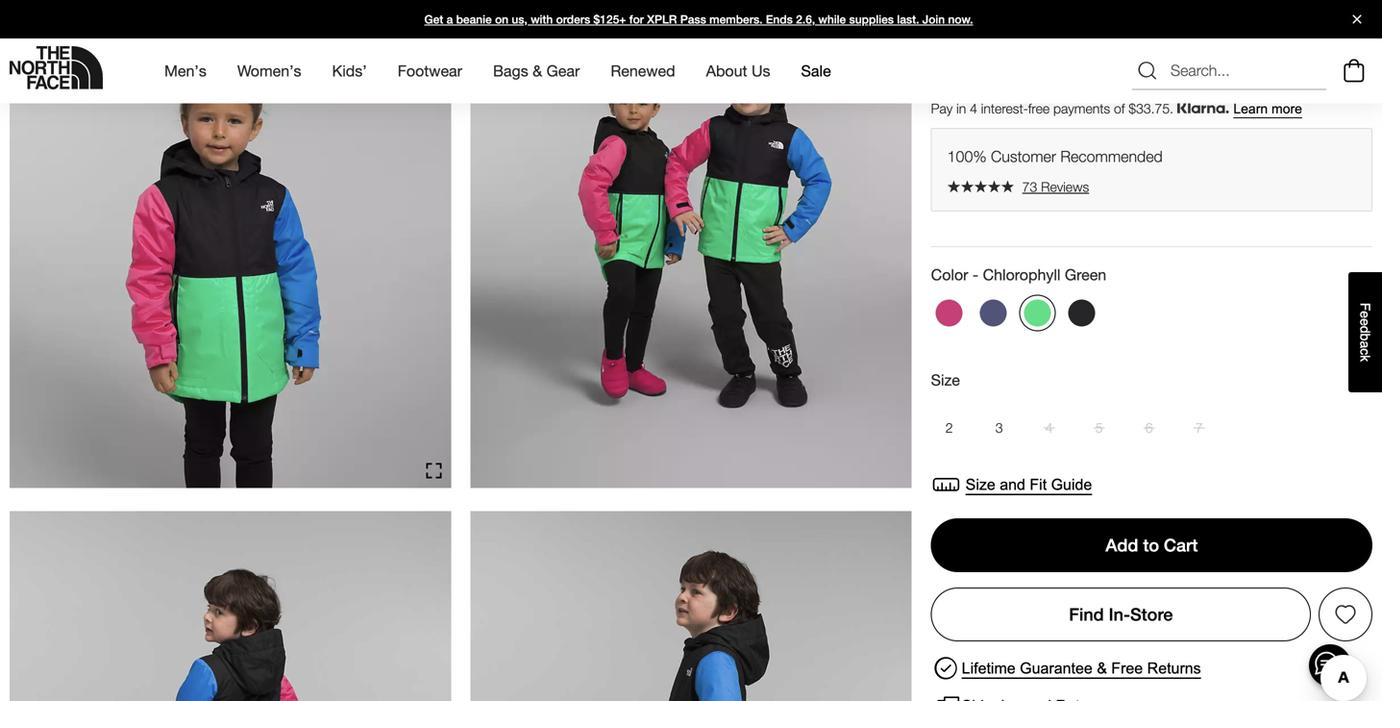 Task type: locate. For each thing, give the bounding box(es) containing it.
c
[[1358, 348, 1374, 355]]

tnf black image
[[1069, 300, 1096, 326]]

&
[[533, 62, 543, 80], [1098, 660, 1108, 677]]

cave blue collage shapes print image
[[981, 300, 1008, 326]]

sale
[[802, 62, 832, 80]]

sale link
[[802, 45, 832, 97]]

guide
[[1052, 476, 1093, 493]]

returns
[[1148, 660, 1202, 677]]

a right the get
[[447, 13, 453, 26]]

find in-store
[[1070, 605, 1174, 625]]

women's
[[237, 62, 302, 80]]

the north face home page image
[[10, 46, 103, 89]]

women's link
[[237, 45, 302, 97]]

klarna image
[[1178, 102, 1230, 114]]

e
[[1358, 311, 1374, 318], [1358, 318, 1374, 326]]

f e e d b a c k
[[1358, 303, 1374, 362]]

about
[[706, 62, 748, 80]]

1 e from the top
[[1358, 311, 1374, 318]]

kids'
[[932, 15, 984, 42]]

6 button
[[1132, 410, 1168, 446]]

green
[[1066, 265, 1107, 284]]

4 right in at the right of the page
[[970, 101, 978, 117]]

2 e from the top
[[1358, 318, 1374, 326]]

1 horizontal spatial 4
[[1046, 420, 1054, 436]]

members.
[[710, 13, 763, 26]]

color - chlorophyll green
[[932, 265, 1107, 284]]

5
[[1096, 420, 1104, 436]]

1 horizontal spatial a
[[1358, 341, 1374, 348]]

& left free
[[1098, 660, 1108, 677]]

d
[[1358, 326, 1374, 333]]

footwear link
[[398, 45, 463, 97]]

cart
[[1165, 535, 1199, 555]]

add to cart
[[1106, 535, 1199, 555]]

more
[[1272, 102, 1303, 117]]

bags
[[493, 62, 529, 80]]

learn more button
[[1234, 102, 1303, 117]]

xplr
[[647, 13, 677, 26]]

size for size
[[932, 371, 961, 389]]

size
[[932, 371, 961, 389], [966, 476, 996, 493]]

lifetime
[[962, 660, 1016, 677]]

store
[[1131, 605, 1174, 625]]

1 horizontal spatial &
[[1098, 660, 1108, 677]]

ends
[[766, 13, 793, 26]]

0 vertical spatial 4
[[970, 101, 978, 117]]

renewed
[[611, 62, 676, 80]]

2 button
[[932, 410, 968, 446]]

0 horizontal spatial a
[[447, 13, 453, 26]]

get a beanie on us, with orders $125+ for xplr pass members. ends 2.6, while supplies last. join now.
[[425, 13, 974, 26]]

e up d
[[1358, 311, 1374, 318]]

$33.75.
[[1129, 101, 1174, 117]]

e up the b
[[1358, 318, 1374, 326]]

$125+
[[594, 13, 627, 26]]

reviews
[[1042, 179, 1090, 195]]

Chlorophyll Green radio
[[1020, 295, 1057, 331]]

Mr. Pink Big Abstract Print radio
[[932, 295, 968, 331]]

supplies
[[850, 13, 894, 26]]

1 horizontal spatial size
[[966, 476, 996, 493]]

close image
[[1345, 15, 1370, 24]]

footwear
[[398, 62, 463, 80]]

size and fit guide
[[966, 476, 1093, 493]]

0 horizontal spatial size
[[932, 371, 961, 389]]

with
[[531, 13, 553, 26]]

search all image
[[1137, 59, 1160, 82]]

customer
[[992, 147, 1057, 166]]

kids'
[[332, 62, 367, 80]]

1 vertical spatial &
[[1098, 660, 1108, 677]]

1 vertical spatial size
[[966, 476, 996, 493]]

73 reviews link
[[948, 179, 1357, 195]]

renewed link
[[611, 45, 676, 97]]

a
[[447, 13, 453, 26], [1358, 341, 1374, 348]]

0 vertical spatial size
[[932, 371, 961, 389]]

6
[[1146, 420, 1154, 436]]

TNF Black radio
[[1064, 295, 1101, 331]]

3 button
[[982, 410, 1018, 446]]

size left and
[[966, 476, 996, 493]]

4 right 3 button
[[1046, 420, 1054, 436]]

size inside size and fit guide button
[[966, 476, 996, 493]]

list box
[[932, 410, 1373, 446]]

& left gear
[[533, 62, 543, 80]]

Search search field
[[1133, 52, 1327, 90]]

mr. pink big abstract print image
[[936, 300, 963, 326]]

k
[[1358, 355, 1374, 362]]

size up 2
[[932, 371, 961, 389]]

open full screen image
[[426, 463, 442, 479]]

color option group
[[932, 295, 1373, 339]]

1 vertical spatial 4
[[1046, 420, 1054, 436]]

in-
[[1109, 605, 1131, 625]]

4 inside button
[[1046, 420, 1054, 436]]

kids' freedom insulated jacket
[[932, 15, 1257, 42]]

a up "k"
[[1358, 341, 1374, 348]]

chlorophyll
[[983, 265, 1061, 284]]

last.
[[898, 13, 920, 26]]

insulated
[[1089, 15, 1183, 42]]

get a beanie on us, with orders $125+ for xplr pass members. ends 2.6, while supplies last. join now. link
[[0, 0, 1383, 38]]

7 button
[[1182, 410, 1218, 446]]

0 vertical spatial &
[[533, 62, 543, 80]]

1 vertical spatial a
[[1358, 341, 1374, 348]]



Task type: describe. For each thing, give the bounding box(es) containing it.
f e e d b a c k button
[[1349, 272, 1383, 392]]

& inside button
[[1098, 660, 1108, 677]]

find
[[1070, 605, 1105, 625]]

lifetime guarantee & free returns button
[[932, 653, 1202, 684]]

join
[[923, 13, 946, 26]]

view cart image
[[1340, 56, 1370, 85]]

bags & gear
[[493, 62, 580, 80]]

pay
[[932, 101, 953, 117]]

5 button
[[1082, 410, 1118, 446]]

get
[[425, 13, 444, 26]]

us
[[752, 62, 771, 80]]

find in-store button
[[932, 588, 1312, 642]]

guarantee
[[1021, 660, 1093, 677]]

2.6,
[[796, 13, 816, 26]]

100%
[[948, 147, 987, 166]]

while
[[819, 13, 847, 26]]

73
[[1023, 179, 1038, 195]]

kids' link
[[332, 45, 367, 97]]

Cave Blue Collage Shapes Print radio
[[976, 295, 1012, 331]]

f
[[1358, 303, 1374, 311]]

now.
[[949, 13, 974, 26]]

4 button
[[1032, 410, 1068, 446]]

lifetime guarantee & free returns
[[962, 660, 1202, 677]]

list box containing 2
[[932, 410, 1373, 446]]

about us
[[706, 62, 771, 80]]

men's link
[[164, 45, 207, 97]]

of
[[1115, 101, 1126, 117]]

size for size and fit guide
[[966, 476, 996, 493]]

men's
[[164, 62, 207, 80]]

for
[[630, 13, 644, 26]]

payments
[[1054, 101, 1111, 117]]

73 reviews
[[1023, 179, 1090, 195]]

size and fit guide button
[[932, 469, 1093, 500]]

0 vertical spatial a
[[447, 13, 453, 26]]

chlorophyll green image
[[1025, 300, 1052, 326]]

add
[[1106, 535, 1139, 555]]

pay in 4 interest-free payments of $33.75.
[[932, 101, 1178, 117]]

interest-
[[982, 101, 1029, 117]]

and
[[1000, 476, 1026, 493]]

fit
[[1030, 476, 1047, 493]]

-
[[973, 265, 979, 284]]

free
[[1029, 101, 1050, 117]]

orders
[[556, 13, 591, 26]]

free
[[1112, 660, 1144, 677]]

pass
[[681, 13, 707, 26]]

color
[[932, 265, 969, 284]]

to
[[1144, 535, 1160, 555]]

freedom
[[990, 15, 1082, 42]]

jacket
[[1189, 15, 1257, 42]]

on
[[495, 13, 509, 26]]

add to cart button
[[932, 519, 1373, 572]]

3
[[996, 420, 1004, 436]]

b
[[1358, 333, 1374, 341]]

2
[[946, 420, 954, 436]]

bags & gear link
[[493, 45, 580, 97]]

us,
[[512, 13, 528, 26]]

learn more
[[1234, 102, 1303, 117]]

about us link
[[706, 45, 771, 97]]

in
[[957, 101, 967, 117]]

gear
[[547, 62, 580, 80]]

learn
[[1234, 102, 1269, 117]]

100% customer recommended
[[948, 147, 1163, 166]]

recommended
[[1061, 147, 1163, 166]]

beanie
[[456, 13, 492, 26]]

0 horizontal spatial &
[[533, 62, 543, 80]]

7
[[1196, 420, 1204, 436]]

0 horizontal spatial 4
[[970, 101, 978, 117]]

a inside button
[[1358, 341, 1374, 348]]



Task type: vqa. For each thing, say whether or not it's contained in the screenshot.
status
no



